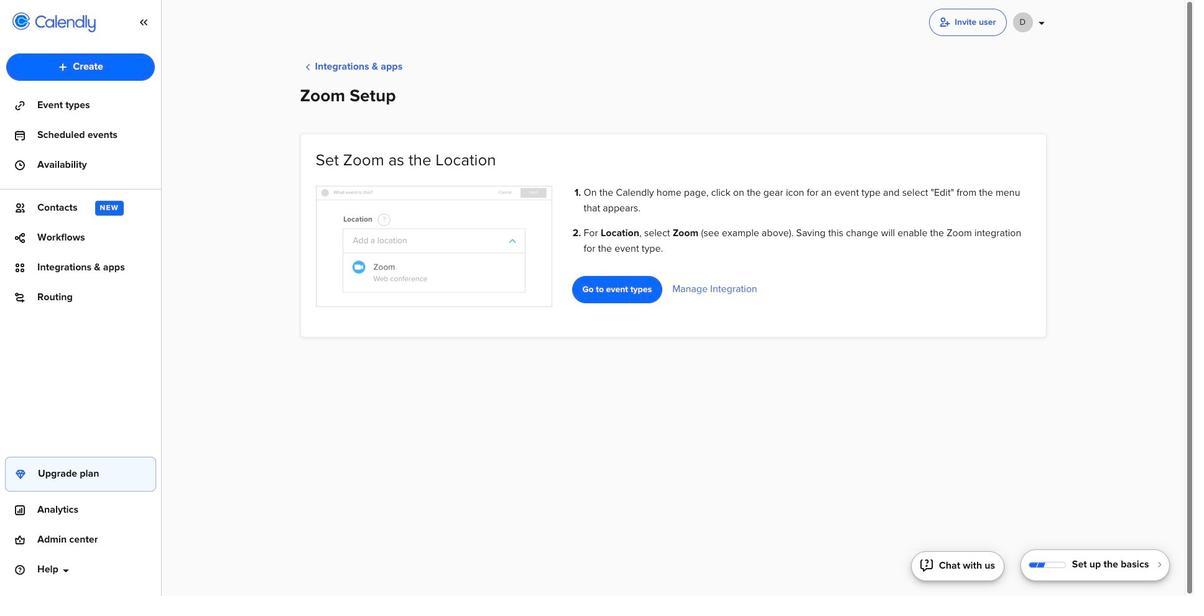 Task type: describe. For each thing, give the bounding box(es) containing it.
zoominstructions image
[[316, 186, 552, 320]]

calendly image
[[35, 15, 96, 32]]



Task type: vqa. For each thing, say whether or not it's contained in the screenshot.
Main navigation element
yes



Task type: locate. For each thing, give the bounding box(es) containing it.
main navigation element
[[0, 0, 162, 597]]



